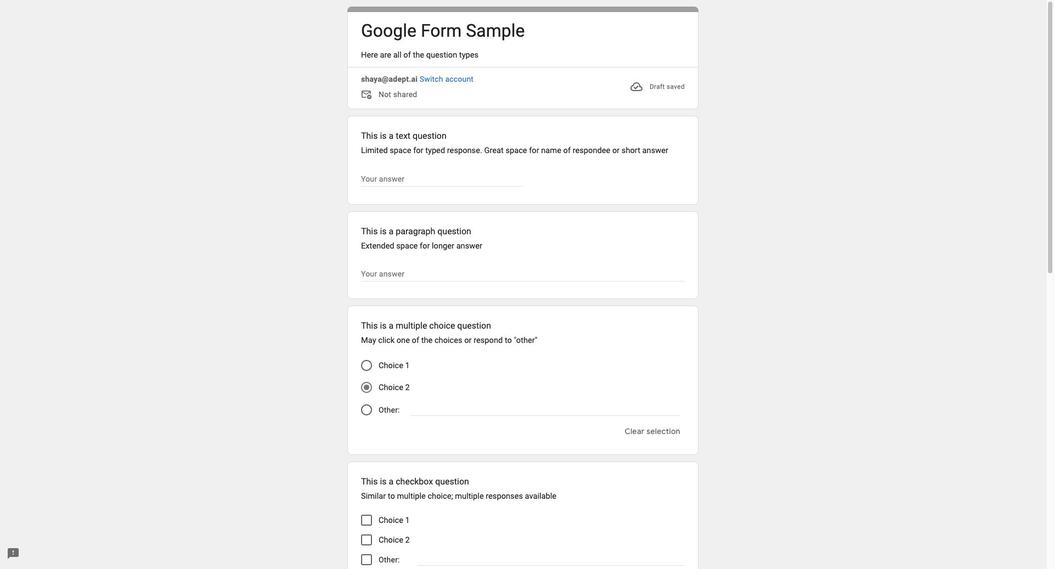 Task type: vqa. For each thing, say whether or not it's contained in the screenshot.
Choice 1 option
yes



Task type: locate. For each thing, give the bounding box(es) containing it.
choice 1 image inside option
[[362, 516, 371, 525]]

Choice 2 radio
[[361, 382, 372, 393]]

1 vertical spatial choice 1 image
[[362, 516, 371, 525]]

None text field
[[361, 173, 523, 186]]

your email and google account are not part of your response image
[[361, 89, 379, 102], [361, 89, 374, 102]]

0 vertical spatial choice 1 image
[[361, 360, 372, 371]]

None radio
[[361, 405, 372, 416]]

choice 2 image
[[364, 385, 370, 391]]

choice 1 image up choice 2 image
[[361, 360, 372, 371]]

Choice 2 checkbox
[[361, 535, 372, 546]]

heading
[[361, 19, 525, 43]]

choice 2 image
[[362, 536, 371, 545]]

choice 1 image up choice 2 option
[[362, 516, 371, 525]]

Other response text field
[[411, 403, 681, 416]]

list
[[348, 116, 699, 569], [361, 511, 685, 569]]

choice 1 image
[[361, 360, 372, 371], [362, 516, 371, 525]]

None text field
[[361, 268, 685, 281]]

status
[[630, 74, 685, 100]]

choice 1 image for choice 1 radio
[[361, 360, 372, 371]]

choice 1 image for choice 1 option
[[362, 516, 371, 525]]



Task type: describe. For each thing, give the bounding box(es) containing it.
other: image
[[362, 556, 371, 565]]

Choice 1 checkbox
[[361, 515, 372, 526]]

Other: checkbox
[[361, 555, 372, 566]]

Other response text field
[[418, 553, 685, 566]]

Choice 1 radio
[[361, 360, 372, 371]]

report a problem to google image
[[7, 547, 20, 561]]



